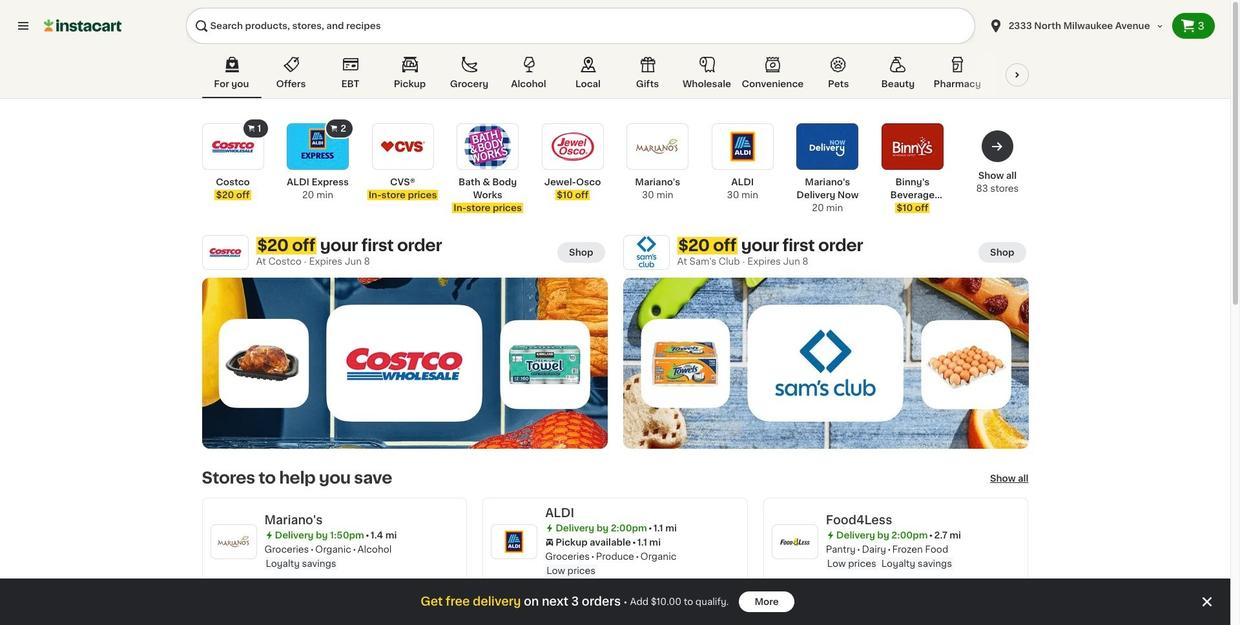 Task type: describe. For each thing, give the bounding box(es) containing it.
instacart image
[[44, 18, 121, 34]]

cvs® image
[[380, 123, 426, 170]]

food4less logo image
[[778, 525, 813, 559]]

bath & body works image
[[465, 123, 511, 170]]

Search field
[[186, 8, 975, 44]]

mariano's image
[[635, 123, 681, 170]]

mariano's delivery now image
[[804, 123, 851, 170]]

sam's club logo image
[[629, 235, 664, 270]]

shop categories tab list
[[202, 54, 1047, 98]]

aldi image
[[719, 123, 766, 170]]

get free delivery on next 3 orders region
[[0, 579, 1231, 625]]

binny's beverage depot image
[[889, 123, 936, 170]]



Task type: locate. For each thing, give the bounding box(es) containing it.
costco logo image
[[208, 235, 243, 270]]

None search field
[[186, 8, 975, 44]]

aldi logo image
[[497, 525, 532, 559]]

jewel osco image
[[550, 123, 596, 170]]

tab panel
[[195, 118, 1035, 625]]

mariano's logo image
[[216, 525, 251, 559]]

costco image
[[210, 123, 256, 170]]

aldi express image
[[295, 123, 341, 170]]



Task type: vqa. For each thing, say whether or not it's contained in the screenshot.
Lists LINK
no



